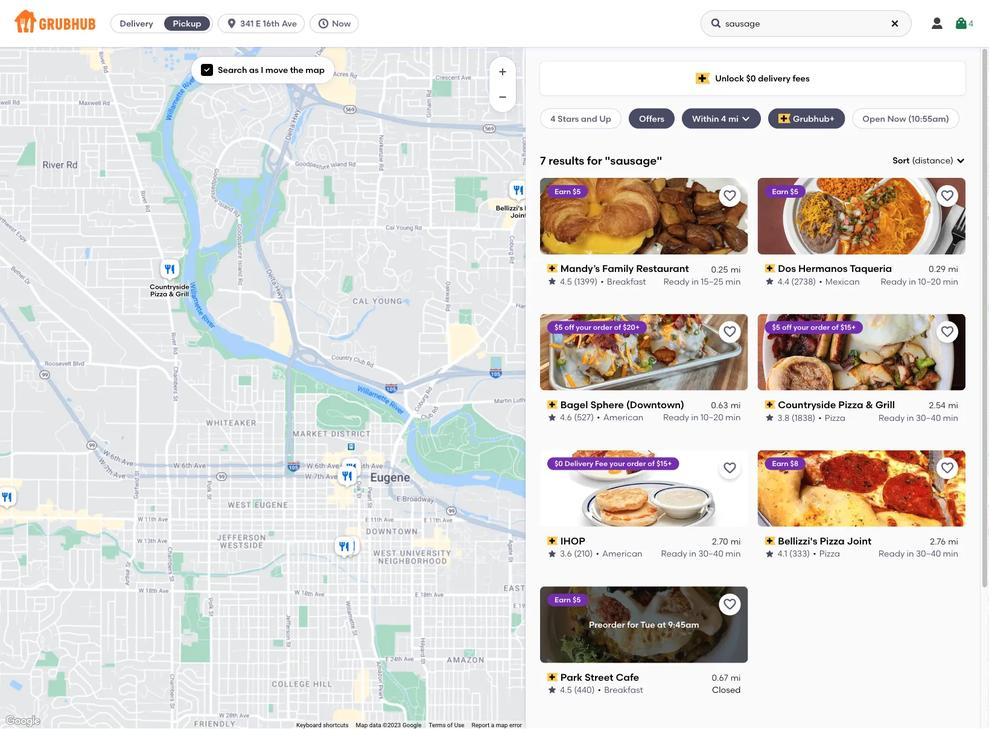 Task type: vqa. For each thing, say whether or not it's contained in the screenshot.
"Star icon" associated with IHOP
yes



Task type: locate. For each thing, give the bounding box(es) containing it.
min down 2.76 mi
[[943, 549, 958, 559]]

0 vertical spatial &
[[169, 290, 174, 298]]

mi up "closed"
[[731, 673, 741, 683]]

subscription pass image left park
[[547, 673, 558, 682]]

now right ave
[[332, 18, 351, 29]]

4.5
[[560, 276, 572, 287], [560, 685, 572, 695]]

svg image inside field
[[956, 156, 965, 165]]

earn
[[555, 187, 571, 196], [772, 187, 788, 196], [772, 460, 788, 468], [555, 596, 571, 605]]

bellizzi's pizza joint inside map region
[[496, 204, 541, 220]]

bagel sphere (downtown) image
[[335, 464, 359, 491]]

use
[[454, 722, 464, 729]]

0 horizontal spatial 10–20
[[700, 413, 723, 423]]

1 vertical spatial • american
[[596, 549, 642, 559]]

1 vertical spatial $0
[[555, 460, 563, 468]]

star icon image for bagel sphere (downtown)
[[547, 413, 557, 423]]

1 4.5 from the top
[[560, 276, 572, 287]]

2 horizontal spatial svg image
[[954, 16, 968, 31]]

• for ihop
[[596, 549, 599, 559]]

of left the $20+
[[614, 323, 621, 332]]

bellizzi's
[[496, 204, 523, 213], [778, 535, 817, 547]]

joint down bellizzi's pizza joint logo
[[847, 535, 871, 547]]

earn down 3.6
[[555, 596, 571, 605]]

subscription pass image left ihop
[[547, 537, 558, 545]]

ready in 10–20 min
[[881, 276, 958, 287], [663, 413, 741, 423]]

"sausage"
[[605, 154, 662, 167]]

star icon image
[[547, 277, 557, 286], [765, 277, 775, 286], [547, 413, 557, 423], [765, 413, 775, 423], [547, 549, 557, 559], [765, 549, 775, 559], [547, 686, 557, 695]]

min down 0.63 mi
[[725, 413, 741, 423]]

(2738)
[[791, 276, 816, 287]]

1 vertical spatial american
[[602, 549, 642, 559]]

• breakfast down mandy's family restaurant
[[601, 276, 646, 287]]

breakfast down the cafe on the right
[[604, 685, 643, 695]]

subscription pass image for dos hermanos taqueria
[[765, 264, 776, 273]]

min down 0.29 mi
[[943, 276, 958, 287]]

delivery inside button
[[120, 18, 153, 29]]

1 vertical spatial bellizzi's pizza joint
[[778, 535, 871, 547]]

ready for dos hermanos taqueria
[[881, 276, 907, 287]]

$0
[[746, 73, 756, 83], [555, 460, 563, 468]]

0 horizontal spatial your
[[576, 323, 591, 332]]

earn right save this restaurant image
[[772, 187, 788, 196]]

3.8 (1838)
[[778, 413, 815, 423]]

$5 for dos
[[790, 187, 798, 196]]

1 vertical spatial map
[[496, 722, 508, 729]]

mi for (downtown)
[[731, 400, 741, 411]]

1 vertical spatial delivery
[[565, 460, 593, 468]]

earn $5 down 3.6
[[555, 596, 581, 605]]

(527)
[[574, 413, 594, 423]]

subscription pass image for park street cafe
[[547, 673, 558, 682]]

subscription pass image right 0.63 mi
[[765, 401, 776, 409]]

earn $5 right save this restaurant image
[[772, 187, 798, 196]]

park street cafe
[[560, 672, 639, 683]]

0 vertical spatial • breakfast
[[601, 276, 646, 287]]

1 vertical spatial • pizza
[[813, 549, 840, 559]]

save this restaurant image for countryside pizza & grill
[[940, 325, 955, 340]]

a
[[491, 722, 494, 729]]

0 horizontal spatial svg image
[[226, 17, 238, 30]]

16th
[[263, 18, 280, 29]]

ready for ihop
[[661, 549, 687, 559]]

0 vertical spatial bellizzi's
[[496, 204, 523, 213]]

0 horizontal spatial now
[[332, 18, 351, 29]]

map region
[[0, 0, 671, 730]]

grubhub plus flag logo image left grubhub+
[[778, 114, 791, 123]]

$15+ down (downtown)
[[657, 460, 672, 468]]

svg image for 4
[[954, 16, 968, 31]]

subscription pass image left mandy's
[[547, 264, 558, 273]]

order
[[593, 323, 612, 332], [811, 323, 830, 332], [627, 460, 646, 468]]

save this restaurant image for bagel sphere (downtown)
[[723, 325, 737, 340]]

in for countryside pizza & grill
[[907, 413, 914, 423]]

0 horizontal spatial $0
[[555, 460, 563, 468]]

10–20 down 0.29
[[918, 276, 941, 287]]

i
[[261, 65, 263, 75]]

min for joint
[[943, 549, 958, 559]]

ready in 30–40 min for countryside
[[879, 413, 958, 423]]

0 horizontal spatial countryside
[[150, 283, 189, 291]]

off for countryside pizza & grill
[[782, 323, 792, 332]]

1 vertical spatial breakfast
[[604, 685, 643, 695]]

star icon image left 4.5 (440)
[[547, 686, 557, 695]]

1 horizontal spatial 10–20
[[918, 276, 941, 287]]

1 vertical spatial countryside pizza & grill
[[778, 399, 895, 411]]

4.5 for park street cafe
[[560, 685, 572, 695]]

2.76
[[930, 537, 946, 547]]

ready in 30–40 min down 2.70 in the right bottom of the page
[[661, 549, 741, 559]]

1 horizontal spatial delivery
[[565, 460, 593, 468]]

0 horizontal spatial 4
[[550, 113, 556, 124]]

0.67 mi
[[712, 673, 741, 683]]

0 horizontal spatial grubhub plus flag logo image
[[696, 73, 710, 84]]

results
[[548, 154, 584, 167]]

30–40 down 2.76
[[916, 549, 941, 559]]

off down 4.5 (1399)
[[564, 323, 574, 332]]

0 vertical spatial breakfast
[[607, 276, 646, 287]]

min down 0.25 mi on the top of the page
[[725, 276, 741, 287]]

0 vertical spatial american
[[603, 413, 643, 423]]

1 vertical spatial grubhub plus flag logo image
[[778, 114, 791, 123]]

• american right (210)
[[596, 549, 642, 559]]

plus icon image
[[497, 66, 509, 78]]

map right the
[[306, 65, 325, 75]]

star icon image left 4.6
[[547, 413, 557, 423]]

1 horizontal spatial grill
[[875, 399, 895, 411]]

0 horizontal spatial bellizzi's
[[496, 204, 523, 213]]

mi for taqueria
[[948, 264, 958, 274]]

0 vertical spatial 10–20
[[918, 276, 941, 287]]

subscription pass image left dos
[[765, 264, 776, 273]]

min for restaurant
[[725, 276, 741, 287]]

1 horizontal spatial map
[[496, 722, 508, 729]]

1 horizontal spatial order
[[627, 460, 646, 468]]

2 4.5 from the top
[[560, 685, 572, 695]]

0 horizontal spatial joint
[[510, 212, 527, 220]]

of left 'use'
[[447, 722, 453, 729]]

subscription pass image left the bagel
[[547, 401, 558, 409]]

0 vertical spatial grill
[[176, 290, 189, 298]]

ready
[[663, 276, 690, 287], [881, 276, 907, 287], [663, 413, 689, 423], [879, 413, 905, 423], [661, 549, 687, 559], [879, 549, 905, 559]]

0 horizontal spatial countryside pizza & grill
[[150, 283, 189, 298]]

0 vertical spatial map
[[306, 65, 325, 75]]

min down the 2.54 mi
[[943, 413, 958, 423]]

earn for bellizzi's pizza joint
[[772, 460, 788, 468]]

2 horizontal spatial 4
[[968, 18, 973, 29]]

star icon image left 4.4
[[765, 277, 775, 286]]

• american down bagel sphere (downtown)
[[597, 413, 643, 423]]

grill left 2.54
[[875, 399, 895, 411]]

• pizza right (1838)
[[818, 413, 845, 423]]

hermanos
[[798, 263, 848, 274]]

2.54
[[929, 400, 946, 411]]

0 vertical spatial • american
[[597, 413, 643, 423]]

0 vertical spatial countryside pizza & grill
[[150, 283, 189, 298]]

save this restaurant button for ihop
[[719, 458, 741, 479]]

min for taqueria
[[943, 276, 958, 287]]

0 vertical spatial • pizza
[[818, 413, 845, 423]]

4 for 4 stars and up
[[550, 113, 556, 124]]

30–40 for countryside
[[916, 413, 941, 423]]

0 horizontal spatial ready in 10–20 min
[[663, 413, 741, 423]]

subscription pass image for countryside pizza & grill
[[765, 401, 776, 409]]

your for bagel
[[576, 323, 591, 332]]

subscription pass image right 2.70 mi
[[765, 537, 776, 545]]

order down "(2738)"
[[811, 323, 830, 332]]

pizza down countryside pizza & grill logo
[[838, 399, 863, 411]]

your down (1399) on the top of the page
[[576, 323, 591, 332]]

none field containing sort
[[893, 155, 965, 167]]

0 vertical spatial now
[[332, 18, 351, 29]]

star icon image left 4.5 (1399)
[[547, 277, 557, 286]]

pizza down bellizzi's pizza joint logo
[[820, 535, 845, 547]]

save this restaurant image
[[940, 189, 955, 203], [723, 325, 737, 340], [940, 325, 955, 340], [723, 461, 737, 476], [940, 461, 955, 476], [723, 598, 737, 612]]

&
[[169, 290, 174, 298], [866, 399, 873, 411]]

svg image inside 4 button
[[954, 16, 968, 31]]

off down 4.4
[[782, 323, 792, 332]]

for left tue
[[627, 620, 639, 630]]

grubhub plus flag logo image for unlock $0 delivery fees
[[696, 73, 710, 84]]

mi right 0.63
[[731, 400, 741, 411]]

0 vertical spatial $15+
[[840, 323, 856, 332]]

star icon image left the 4.1
[[765, 549, 775, 559]]

mandy's family restaurant
[[560, 263, 689, 274]]

2.54 mi
[[929, 400, 958, 411]]

earn $5 for park
[[555, 596, 581, 605]]

1 vertical spatial ready in 10–20 min
[[663, 413, 741, 423]]

ready in 30–40 min
[[879, 413, 958, 423], [661, 549, 741, 559], [879, 549, 958, 559]]

$5 off your order of $20+
[[555, 323, 640, 332]]

order for bagel
[[593, 323, 612, 332]]

$0 delivery fee your order of $15+
[[555, 460, 672, 468]]

mi for cafe
[[731, 673, 741, 683]]

• right (1838)
[[818, 413, 822, 423]]

1 vertical spatial now
[[887, 113, 906, 124]]

star icon image for bellizzi's pizza joint
[[765, 549, 775, 559]]

4 inside button
[[968, 18, 973, 29]]

save this restaurant button for park street cafe
[[719, 594, 741, 616]]

family
[[602, 263, 634, 274]]

2 horizontal spatial your
[[793, 323, 809, 332]]

1 vertical spatial joint
[[847, 535, 871, 547]]

$0 left fee
[[555, 460, 563, 468]]

• pizza right (333)
[[813, 549, 840, 559]]

mandy's family restaurant logo image
[[540, 178, 748, 255]]

0 horizontal spatial order
[[593, 323, 612, 332]]

10–20 for bagel sphere (downtown)
[[700, 413, 723, 423]]

dos hermanos taqueria image
[[332, 535, 356, 561]]

svg image
[[930, 16, 944, 31], [954, 16, 968, 31], [226, 17, 238, 30]]

pizza right (1838)
[[825, 413, 845, 423]]

(333)
[[789, 549, 810, 559]]

proceed to checkout button
[[865, 433, 989, 455]]

• pizza for bellizzi's
[[813, 549, 840, 559]]

3.6 (210)
[[560, 549, 593, 559]]

& down the countryside pizza & grill icon
[[169, 290, 174, 298]]

svg image inside 341 e 16th ave button
[[226, 17, 238, 30]]

0 vertical spatial joint
[[510, 212, 527, 220]]

delivery left fee
[[565, 460, 593, 468]]

• right (527)
[[597, 413, 600, 423]]

mi right 0.29
[[948, 264, 958, 274]]

0 vertical spatial 4.5
[[560, 276, 572, 287]]

min for &
[[943, 413, 958, 423]]

0 vertical spatial countryside
[[150, 283, 189, 291]]

subscription pass image
[[547, 264, 558, 273], [547, 401, 558, 409], [765, 401, 776, 409]]

ready in 10–20 min for dos hermanos taqueria
[[881, 276, 958, 287]]

pizza down the countryside pizza & grill icon
[[150, 290, 167, 298]]

(1838)
[[792, 413, 815, 423]]

1 horizontal spatial off
[[782, 323, 792, 332]]

Search for food, convenience, alcohol... search field
[[701, 10, 912, 37]]

1 vertical spatial • breakfast
[[598, 685, 643, 695]]

save this restaurant button
[[719, 185, 741, 207], [937, 185, 958, 207], [719, 321, 741, 343], [937, 321, 958, 343], [719, 458, 741, 479], [937, 458, 958, 479], [719, 594, 741, 616]]

1 horizontal spatial countryside
[[778, 399, 836, 411]]

preorder
[[589, 620, 625, 630]]

0 vertical spatial ready in 10–20 min
[[881, 276, 958, 287]]

your down "(2738)"
[[793, 323, 809, 332]]

proceed
[[902, 439, 937, 449]]

1 vertical spatial countryside
[[778, 399, 836, 411]]

american
[[603, 413, 643, 423], [602, 549, 642, 559]]

$5
[[573, 187, 581, 196], [790, 187, 798, 196], [555, 323, 563, 332], [772, 323, 780, 332], [573, 596, 581, 605]]

4.5 down park
[[560, 685, 572, 695]]

grill down the countryside pizza & grill icon
[[176, 290, 189, 298]]

4 for 4
[[968, 18, 973, 29]]

• pizza for countryside
[[818, 413, 845, 423]]

breakfast for restaurant
[[607, 276, 646, 287]]

and
[[581, 113, 597, 124]]

1 vertical spatial $15+
[[657, 460, 672, 468]]

0 vertical spatial $0
[[746, 73, 756, 83]]

10–20
[[918, 276, 941, 287], [700, 413, 723, 423]]

earn $5 down results
[[555, 187, 581, 196]]

grill
[[176, 290, 189, 298], [875, 399, 895, 411]]

• breakfast down the cafe on the right
[[598, 685, 643, 695]]

earn $5
[[555, 187, 581, 196], [772, 187, 798, 196], [555, 596, 581, 605]]

1 horizontal spatial countryside pizza & grill
[[778, 399, 895, 411]]

min
[[725, 276, 741, 287], [943, 276, 958, 287], [725, 413, 741, 423], [943, 413, 958, 423], [725, 549, 741, 559], [943, 549, 958, 559]]

svg image
[[318, 17, 330, 30], [710, 17, 722, 30], [890, 19, 900, 28], [203, 66, 211, 74], [741, 114, 751, 123], [956, 156, 965, 165]]

mi right 2.54
[[948, 400, 958, 411]]

map right the a
[[496, 722, 508, 729]]

0 horizontal spatial grill
[[176, 290, 189, 298]]

10–20 down 0.63
[[700, 413, 723, 423]]

distance
[[915, 155, 950, 166]]

delivery button
[[111, 14, 162, 33]]

0.29 mi
[[929, 264, 958, 274]]

in for bellizzi's pizza joint
[[907, 549, 914, 559]]

(1399)
[[574, 276, 598, 287]]

mi right 2.76
[[948, 537, 958, 547]]

for
[[587, 154, 602, 167], [627, 620, 639, 630]]

1 horizontal spatial ready in 10–20 min
[[881, 276, 958, 287]]

0 horizontal spatial delivery
[[120, 18, 153, 29]]

joint
[[510, 212, 527, 220], [847, 535, 871, 547]]

keyboard
[[296, 722, 321, 729]]

grubhub plus flag logo image
[[696, 73, 710, 84], [778, 114, 791, 123]]

1 vertical spatial &
[[866, 399, 873, 411]]

0 vertical spatial bellizzi's pizza joint
[[496, 204, 541, 220]]

bellizzi's pizza joint down 7
[[496, 204, 541, 220]]

30–40 down 2.54
[[916, 413, 941, 423]]

2 horizontal spatial order
[[811, 323, 830, 332]]

ready in 30–40 min down 2.76
[[879, 549, 958, 559]]

1 vertical spatial bellizzi's
[[778, 535, 817, 547]]

& inside map region
[[169, 290, 174, 298]]

subscription pass image for bagel sphere (downtown)
[[547, 401, 558, 409]]

0 horizontal spatial bellizzi's pizza joint
[[496, 204, 541, 220]]

& down countryside pizza & grill logo
[[866, 399, 873, 411]]

star icon image for park street cafe
[[547, 686, 557, 695]]

sort ( distance )
[[893, 155, 953, 166]]

breakfast down mandy's family restaurant
[[607, 276, 646, 287]]

delivery
[[120, 18, 153, 29], [565, 460, 593, 468]]

1 horizontal spatial grubhub plus flag logo image
[[778, 114, 791, 123]]

up
[[599, 113, 611, 124]]

bagel sphere (downtown) logo image
[[540, 314, 748, 391]]

$15+
[[840, 323, 856, 332], [657, 460, 672, 468]]

2 off from the left
[[782, 323, 792, 332]]

1 horizontal spatial svg image
[[930, 16, 944, 31]]

1 vertical spatial grill
[[875, 399, 895, 411]]

0 horizontal spatial &
[[169, 290, 174, 298]]

bellizzi's pizza joint
[[496, 204, 541, 220], [778, 535, 871, 547]]

error
[[509, 722, 522, 729]]

1 off from the left
[[564, 323, 574, 332]]

1 vertical spatial 10–20
[[700, 413, 723, 423]]

1 horizontal spatial now
[[887, 113, 906, 124]]

ready in 10–20 min down 0.63
[[663, 413, 741, 423]]

• right (333)
[[813, 549, 816, 559]]

0 vertical spatial for
[[587, 154, 602, 167]]

order left the $20+
[[593, 323, 612, 332]]

4.5 (1399)
[[560, 276, 598, 287]]

• down park street cafe
[[598, 685, 601, 695]]

svg image inside now button
[[318, 17, 330, 30]]

closed
[[712, 685, 741, 695]]

4.5 down mandy's
[[560, 276, 572, 287]]

star icon image left 3.6
[[547, 549, 557, 559]]

mi for &
[[948, 400, 958, 411]]

0 horizontal spatial off
[[564, 323, 574, 332]]

grubhub+
[[793, 113, 835, 124]]

svg image for 341 e 16th ave
[[226, 17, 238, 30]]

delivery left "pickup" button
[[120, 18, 153, 29]]

$0 right the unlock
[[746, 73, 756, 83]]

4
[[968, 18, 973, 29], [550, 113, 556, 124], [721, 113, 726, 124]]

bellizzi's pizza joint up (333)
[[778, 535, 871, 547]]

pizza
[[524, 204, 541, 213], [150, 290, 167, 298], [838, 399, 863, 411], [825, 413, 845, 423], [820, 535, 845, 547], [819, 549, 840, 559]]

ready in 30–40 min down 2.54
[[879, 413, 958, 423]]

None field
[[893, 155, 965, 167]]

0 vertical spatial grubhub plus flag logo image
[[696, 73, 710, 84]]

1 horizontal spatial $0
[[746, 73, 756, 83]]

your right fee
[[610, 460, 625, 468]]

bagel sphere (downtown)
[[560, 399, 684, 411]]

now right the open on the top of the page
[[887, 113, 906, 124]]

1 vertical spatial for
[[627, 620, 639, 630]]

ready for bellizzi's pizza joint
[[879, 549, 905, 559]]

mandy's family restaurant image
[[338, 534, 362, 561]]

mi right 0.25
[[731, 264, 741, 274]]

• right (210)
[[596, 549, 599, 559]]

google image
[[3, 714, 43, 730]]

• pizza
[[818, 413, 845, 423], [813, 549, 840, 559]]

countryside pizza & grill
[[150, 283, 189, 298], [778, 399, 895, 411]]

ready for countryside pizza & grill
[[879, 413, 905, 423]]

4.1 (333)
[[778, 549, 810, 559]]

subscription pass image for mandy's family restaurant
[[547, 264, 558, 273]]

• down hermanos
[[819, 276, 822, 287]]

3.6
[[560, 549, 572, 559]]

star icon image left '3.8'
[[765, 413, 775, 423]]

earn left $8
[[772, 460, 788, 468]]

1 horizontal spatial &
[[866, 399, 873, 411]]

breakfast
[[607, 276, 646, 287], [604, 685, 643, 695]]

save this restaurant button for countryside pizza & grill
[[937, 321, 958, 343]]

bellizzi's pizza joint logo image
[[758, 451, 965, 527]]

fees
[[793, 73, 810, 83]]

for right results
[[587, 154, 602, 167]]

subscription pass image for ihop
[[547, 537, 558, 545]]

report a map error link
[[472, 722, 522, 729]]

park street cafe image
[[339, 456, 364, 483]]

• right (1399) on the top of the page
[[601, 276, 604, 287]]

ready in 10–20 min down 0.29
[[881, 276, 958, 287]]

0 vertical spatial delivery
[[120, 18, 153, 29]]

$5 for mandy's
[[573, 187, 581, 196]]

american down bagel sphere (downtown)
[[603, 413, 643, 423]]

subscription pass image
[[765, 264, 776, 273], [547, 537, 558, 545], [765, 537, 776, 545], [547, 673, 558, 682]]

grubhub plus flag logo image left the unlock
[[696, 73, 710, 84]]

• for bagel sphere (downtown)
[[597, 413, 600, 423]]

4.6 (527)
[[560, 413, 594, 423]]

pizza down 7
[[524, 204, 541, 213]]

order right fee
[[627, 460, 646, 468]]

$20+
[[623, 323, 640, 332]]

save this restaurant image
[[723, 189, 737, 203]]

1 vertical spatial 4.5
[[560, 685, 572, 695]]



Task type: describe. For each thing, give the bounding box(es) containing it.
of down • mexican
[[832, 323, 839, 332]]

in for dos hermanos taqueria
[[909, 276, 916, 287]]

bellizzi's pizza joint image
[[507, 178, 531, 205]]

mi right 2.70 in the right bottom of the page
[[731, 537, 741, 547]]

ready in 10–20 min for bagel sphere (downtown)
[[663, 413, 741, 423]]

stars
[[558, 113, 579, 124]]

american for ihop
[[602, 549, 642, 559]]

save this restaurant button for bagel sphere (downtown)
[[719, 321, 741, 343]]

2.76 mi
[[930, 537, 958, 547]]

park
[[560, 672, 582, 683]]

0.25 mi
[[711, 264, 741, 274]]

open
[[862, 113, 885, 124]]

star icon image for countryside pizza & grill
[[765, 413, 775, 423]]

0.25
[[711, 264, 728, 274]]

$8
[[790, 460, 798, 468]]

15–25
[[701, 276, 723, 287]]

1 horizontal spatial $15+
[[840, 323, 856, 332]]

map data ©2023 google
[[356, 722, 421, 729]]

subscription pass image for bellizzi's pizza joint
[[765, 537, 776, 545]]

offers
[[639, 113, 664, 124]]

sphere
[[590, 399, 624, 411]]

minus icon image
[[497, 91, 509, 103]]

save this restaurant image for park street cafe
[[723, 598, 737, 612]]

proceed to checkout
[[902, 439, 989, 449]]

earn $5 for dos
[[772, 187, 798, 196]]

0 horizontal spatial map
[[306, 65, 325, 75]]

4 button
[[954, 13, 973, 34]]

)
[[950, 155, 953, 166]]

countryside pizza & grill logo image
[[758, 314, 965, 391]]

• american for ihop
[[596, 549, 642, 559]]

0 horizontal spatial $15+
[[657, 460, 672, 468]]

in for ihop
[[689, 549, 696, 559]]

save this restaurant image for ihop
[[723, 461, 737, 476]]

4.4 (2738)
[[778, 276, 816, 287]]

open now (10:55am)
[[862, 113, 949, 124]]

mi right "within" at top
[[728, 113, 739, 124]]

of right fee
[[648, 460, 655, 468]]

dos
[[778, 263, 796, 274]]

1 horizontal spatial bellizzi's pizza joint
[[778, 535, 871, 547]]

ready in 30–40 min for bellizzi's
[[879, 549, 958, 559]]

bagel
[[560, 399, 588, 411]]

ihop image
[[0, 485, 19, 512]]

1 horizontal spatial 4
[[721, 113, 726, 124]]

countryside inside map region
[[150, 283, 189, 291]]

e
[[256, 18, 261, 29]]

search as i move the map
[[218, 65, 325, 75]]

to
[[939, 439, 948, 449]]

in for mandy's family restaurant
[[692, 276, 699, 287]]

restaurant
[[636, 263, 689, 274]]

countryside pizza & grill inside map region
[[150, 283, 189, 298]]

keyboard shortcuts
[[296, 722, 349, 729]]

unlock
[[715, 73, 744, 83]]

keyboard shortcuts button
[[296, 721, 349, 730]]

tue
[[640, 620, 655, 630]]

3.8
[[778, 413, 790, 423]]

9:45am
[[668, 620, 699, 630]]

now inside now button
[[332, 18, 351, 29]]

ave
[[282, 18, 297, 29]]

in for bagel sphere (downtown)
[[691, 413, 698, 423]]

• for dos hermanos taqueria
[[819, 276, 822, 287]]

within
[[692, 113, 719, 124]]

as
[[249, 65, 259, 75]]

1 horizontal spatial for
[[627, 620, 639, 630]]

off for bagel sphere (downtown)
[[564, 323, 574, 332]]

countryside pizza & grill image
[[158, 257, 182, 284]]

grill inside map region
[[176, 290, 189, 298]]

joint inside map region
[[510, 212, 527, 220]]

star icon image for mandy's family restaurant
[[547, 277, 557, 286]]

30–40 for bellizzi's
[[916, 549, 941, 559]]

ready for bagel sphere (downtown)
[[663, 413, 689, 423]]

data
[[369, 722, 381, 729]]

7
[[540, 154, 546, 167]]

at
[[657, 620, 666, 630]]

7 results for "sausage"
[[540, 154, 662, 167]]

• breakfast for street
[[598, 685, 643, 695]]

sort
[[893, 155, 910, 166]]

save this restaurant button for dos hermanos taqueria
[[937, 185, 958, 207]]

min down 2.70 mi
[[725, 549, 741, 559]]

30–40 down 2.70 in the right bottom of the page
[[698, 549, 723, 559]]

breakfast for cafe
[[604, 685, 643, 695]]

terms
[[429, 722, 446, 729]]

2.70
[[712, 537, 728, 547]]

341 e 16th ave button
[[218, 14, 310, 33]]

(
[[912, 155, 915, 166]]

• for countryside pizza & grill
[[818, 413, 822, 423]]

taqueria
[[850, 263, 892, 274]]

mi for restaurant
[[731, 264, 741, 274]]

dos hermanos taqueria logo image
[[758, 178, 965, 255]]

google
[[402, 722, 421, 729]]

save this restaurant image for bellizzi's pizza joint
[[940, 461, 955, 476]]

1 horizontal spatial joint
[[847, 535, 871, 547]]

4.5 (440)
[[560, 685, 595, 695]]

• mexican
[[819, 276, 860, 287]]

now button
[[310, 14, 364, 33]]

341 e 16th ave
[[240, 18, 297, 29]]

report a map error
[[472, 722, 522, 729]]

pickup button
[[162, 14, 212, 33]]

$5 for park
[[573, 596, 581, 605]]

• for bellizzi's pizza joint
[[813, 549, 816, 559]]

your for countryside
[[793, 323, 809, 332]]

$5 off your order of $15+
[[772, 323, 856, 332]]

grubhub plus flag logo image for grubhub+
[[778, 114, 791, 123]]

earn for dos hermanos taqueria
[[772, 187, 788, 196]]

terms of use
[[429, 722, 464, 729]]

1 horizontal spatial your
[[610, 460, 625, 468]]

• for mandy's family restaurant
[[601, 276, 604, 287]]

save this restaurant button for bellizzi's pizza joint
[[937, 458, 958, 479]]

2.70 mi
[[712, 537, 741, 547]]

4.5 for mandy's family restaurant
[[560, 276, 572, 287]]

©2023
[[383, 722, 401, 729]]

unlock $0 delivery fees
[[715, 73, 810, 83]]

checkout
[[950, 439, 989, 449]]

search
[[218, 65, 247, 75]]

• breakfast for family
[[601, 276, 646, 287]]

fee
[[595, 460, 608, 468]]

dos hermanos taqueria
[[778, 263, 892, 274]]

ready in 15–25 min
[[663, 276, 741, 287]]

star icon image for ihop
[[547, 549, 557, 559]]

0.63
[[711, 400, 728, 411]]

• american for bagel sphere (downtown)
[[597, 413, 643, 423]]

american for bagel sphere (downtown)
[[603, 413, 643, 423]]

cafe
[[616, 672, 639, 683]]

min for (downtown)
[[725, 413, 741, 423]]

0.67
[[712, 673, 728, 683]]

4.1
[[778, 549, 787, 559]]

ready for mandy's family restaurant
[[663, 276, 690, 287]]

(10:55am)
[[908, 113, 949, 124]]

ihop  logo image
[[540, 451, 748, 527]]

0.29
[[929, 264, 946, 274]]

star icon image for dos hermanos taqueria
[[765, 277, 775, 286]]

pizza right (333)
[[819, 549, 840, 559]]

shortcuts
[[323, 722, 349, 729]]

map
[[356, 722, 368, 729]]

0.63 mi
[[711, 400, 741, 411]]

main navigation navigation
[[0, 0, 989, 47]]

mandy's
[[560, 263, 600, 274]]

save this restaurant image for dos hermanos taqueria
[[940, 189, 955, 203]]

• for park street cafe
[[598, 685, 601, 695]]

preorder for tue at 9:45am
[[589, 620, 699, 630]]

(210)
[[574, 549, 593, 559]]

10–20 for dos hermanos taqueria
[[918, 276, 941, 287]]

save this restaurant button for mandy's family restaurant
[[719, 185, 741, 207]]

earn $5 for mandy's
[[555, 187, 581, 196]]

within 4 mi
[[692, 113, 739, 124]]

order for countryside
[[811, 323, 830, 332]]

1 horizontal spatial bellizzi's
[[778, 535, 817, 547]]

the
[[290, 65, 304, 75]]

earn for mandy's family restaurant
[[555, 187, 571, 196]]

4 stars and up
[[550, 113, 611, 124]]

bellizzi's inside map region
[[496, 204, 523, 213]]

report
[[472, 722, 490, 729]]

earn for park street cafe
[[555, 596, 571, 605]]

street
[[585, 672, 613, 683]]

0 horizontal spatial for
[[587, 154, 602, 167]]

mi for joint
[[948, 537, 958, 547]]



